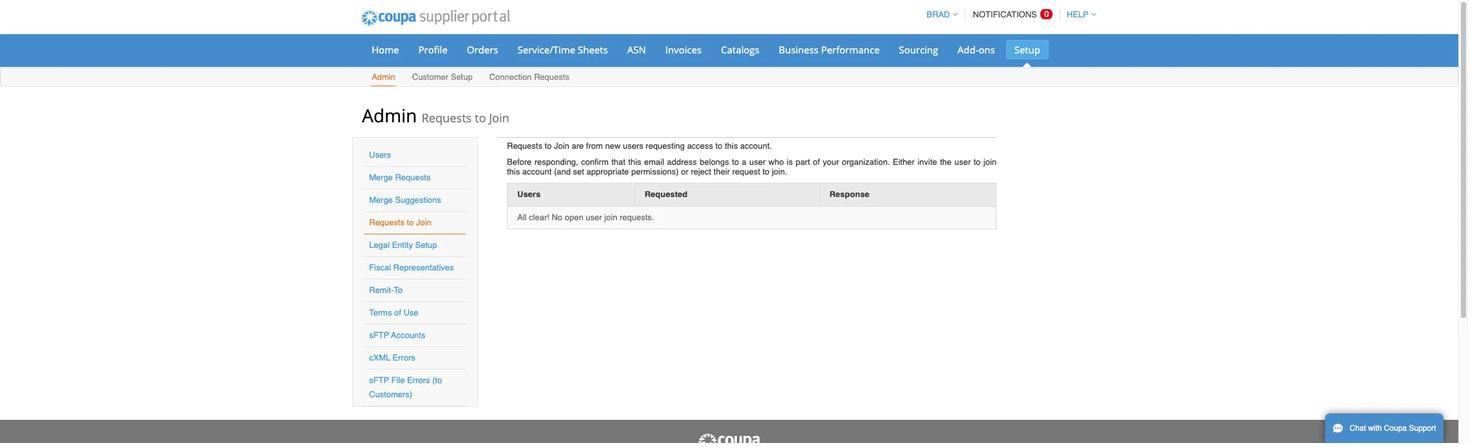 Task type: locate. For each thing, give the bounding box(es) containing it.
part
[[796, 157, 810, 167]]

sftp for sftp accounts
[[369, 331, 389, 340]]

2 horizontal spatial setup
[[1015, 43, 1041, 56]]

email
[[645, 157, 665, 167]]

1 vertical spatial of
[[394, 308, 401, 318]]

join for requests to join
[[416, 218, 432, 228]]

admin down home
[[372, 72, 396, 82]]

sftp
[[369, 331, 389, 340], [369, 376, 389, 385]]

errors inside sftp file errors (to customers)
[[407, 376, 430, 385]]

1 horizontal spatial this
[[629, 157, 642, 167]]

requests.
[[620, 212, 654, 222]]

who
[[769, 157, 784, 167]]

join for requests to join are from new users requesting access to this account. before responding, confirm that this email address belongs to a user who is part of your organization. either invite the user to join this account (and set appropriate permissions) or reject their request to join.
[[554, 141, 570, 151]]

requests up before
[[507, 141, 543, 151]]

join down connection
[[489, 110, 510, 126]]

customer setup
[[412, 72, 473, 82]]

1 horizontal spatial join
[[984, 157, 997, 167]]

coupa supplier portal image
[[353, 2, 519, 34], [697, 433, 762, 443]]

1 horizontal spatial join
[[489, 110, 510, 126]]

reject
[[691, 167, 712, 177]]

1 horizontal spatial user
[[750, 157, 766, 167]]

0 vertical spatial setup
[[1015, 43, 1041, 56]]

connection
[[490, 72, 532, 82]]

0 vertical spatial join
[[984, 157, 997, 167]]

users
[[369, 150, 391, 160], [518, 189, 541, 199]]

organization.
[[842, 157, 890, 167]]

2 vertical spatial join
[[416, 218, 432, 228]]

business performance
[[779, 43, 880, 56]]

coupa
[[1385, 424, 1408, 433]]

0 vertical spatial sftp
[[369, 331, 389, 340]]

all
[[518, 212, 527, 222]]

merge down the merge requests
[[369, 195, 393, 205]]

cxml
[[369, 353, 391, 363]]

1 horizontal spatial setup
[[451, 72, 473, 82]]

merge for merge suggestions
[[369, 195, 393, 205]]

a
[[742, 157, 747, 167]]

1 vertical spatial admin
[[362, 103, 417, 128]]

user right the
[[955, 157, 971, 167]]

join left requests.
[[605, 212, 618, 222]]

requests for merge
[[395, 173, 431, 182]]

add-ons link
[[950, 40, 1004, 59]]

join down suggestions
[[416, 218, 432, 228]]

1 vertical spatial join
[[554, 141, 570, 151]]

1 horizontal spatial of
[[813, 157, 820, 167]]

requested
[[645, 189, 688, 199]]

0 horizontal spatial of
[[394, 308, 401, 318]]

customers)
[[369, 390, 413, 400]]

of right part
[[813, 157, 820, 167]]

2 horizontal spatial join
[[554, 141, 570, 151]]

invoices link
[[657, 40, 710, 59]]

users
[[623, 141, 644, 151]]

your
[[823, 157, 840, 167]]

sftp up cxml
[[369, 331, 389, 340]]

1 vertical spatial coupa supplier portal image
[[697, 433, 762, 443]]

users up the merge requests
[[369, 150, 391, 160]]

setup right customer
[[451, 72, 473, 82]]

1 horizontal spatial users
[[518, 189, 541, 199]]

0 vertical spatial join
[[489, 110, 510, 126]]

fiscal representatives
[[369, 263, 454, 273]]

service/time
[[518, 43, 576, 56]]

2 merge from the top
[[369, 195, 393, 205]]

entity
[[392, 240, 413, 250]]

user right a
[[750, 157, 766, 167]]

merge down users link
[[369, 173, 393, 182]]

0 vertical spatial of
[[813, 157, 820, 167]]

accounts
[[391, 331, 425, 340]]

asn
[[628, 43, 646, 56]]

errors
[[393, 353, 416, 363], [407, 376, 430, 385]]

admin down admin link
[[362, 103, 417, 128]]

requests down service/time
[[534, 72, 570, 82]]

setup
[[1015, 43, 1041, 56], [451, 72, 473, 82], [415, 240, 437, 250]]

merge requests
[[369, 173, 431, 182]]

permissions)
[[632, 167, 679, 177]]

this up belongs
[[725, 141, 738, 151]]

join inside requests to join are from new users requesting access to this account. before responding, confirm that this email address belongs to a user who is part of your organization. either invite the user to join this account (and set appropriate permissions) or reject their request to join.
[[984, 157, 997, 167]]

1 vertical spatial merge
[[369, 195, 393, 205]]

admin requests to join
[[362, 103, 510, 128]]

0 horizontal spatial users
[[369, 150, 391, 160]]

1 vertical spatial errors
[[407, 376, 430, 385]]

requests down customer setup link
[[422, 110, 472, 126]]

remit-to
[[369, 286, 403, 295]]

requests up suggestions
[[395, 173, 431, 182]]

sftp up customers)
[[369, 376, 389, 385]]

setup link
[[1006, 40, 1049, 59]]

appropriate
[[587, 167, 629, 177]]

join inside requests to join are from new users requesting access to this account. before responding, confirm that this email address belongs to a user who is part of your organization. either invite the user to join this account (and set appropriate permissions) or reject their request to join.
[[554, 141, 570, 151]]

terms of use link
[[369, 308, 419, 318]]

are
[[572, 141, 584, 151]]

1 vertical spatial users
[[518, 189, 541, 199]]

responding,
[[535, 157, 579, 167]]

navigation
[[921, 2, 1097, 27]]

sheets
[[578, 43, 608, 56]]

0
[[1045, 9, 1050, 19]]

0 vertical spatial admin
[[372, 72, 396, 82]]

admin
[[372, 72, 396, 82], [362, 103, 417, 128]]

setup down notifications 0
[[1015, 43, 1041, 56]]

0 vertical spatial users
[[369, 150, 391, 160]]

join left are
[[554, 141, 570, 151]]

customer
[[412, 72, 449, 82]]

admin inside admin link
[[372, 72, 396, 82]]

terms
[[369, 308, 392, 318]]

account
[[523, 167, 552, 177]]

0 vertical spatial coupa supplier portal image
[[353, 2, 519, 34]]

join inside admin requests to join
[[489, 110, 510, 126]]

this down the users
[[629, 157, 642, 167]]

1 merge from the top
[[369, 173, 393, 182]]

0 horizontal spatial setup
[[415, 240, 437, 250]]

belongs
[[700, 157, 729, 167]]

1 vertical spatial setup
[[451, 72, 473, 82]]

performance
[[821, 43, 880, 56]]

requests inside requests to join are from new users requesting access to this account. before responding, confirm that this email address belongs to a user who is part of your organization. either invite the user to join this account (and set appropriate permissions) or reject their request to join.
[[507, 141, 543, 151]]

requests for admin
[[422, 110, 472, 126]]

users down account
[[518, 189, 541, 199]]

0 vertical spatial merge
[[369, 173, 393, 182]]

connection requests link
[[489, 70, 570, 86]]

invite
[[918, 157, 938, 167]]

2 sftp from the top
[[369, 376, 389, 385]]

file
[[391, 376, 405, 385]]

sftp inside sftp file errors (to customers)
[[369, 376, 389, 385]]

asn link
[[619, 40, 655, 59]]

navigation containing notifications 0
[[921, 2, 1097, 27]]

0 horizontal spatial join
[[416, 218, 432, 228]]

of inside requests to join are from new users requesting access to this account. before responding, confirm that this email address belongs to a user who is part of your organization. either invite the user to join this account (and set appropriate permissions) or reject their request to join.
[[813, 157, 820, 167]]

0 horizontal spatial coupa supplier portal image
[[353, 2, 519, 34]]

use
[[404, 308, 419, 318]]

orders link
[[459, 40, 507, 59]]

account.
[[741, 141, 772, 151]]

admin for admin requests to join
[[362, 103, 417, 128]]

of
[[813, 157, 820, 167], [394, 308, 401, 318]]

1 sftp from the top
[[369, 331, 389, 340]]

requests
[[534, 72, 570, 82], [422, 110, 472, 126], [507, 141, 543, 151], [395, 173, 431, 182], [369, 218, 405, 228]]

errors down accounts
[[393, 353, 416, 363]]

requests inside admin requests to join
[[422, 110, 472, 126]]

all clear! no open user join requests.
[[518, 212, 654, 222]]

0 horizontal spatial join
[[605, 212, 618, 222]]

join right the
[[984, 157, 997, 167]]

merge suggestions
[[369, 195, 441, 205]]

this
[[725, 141, 738, 151], [629, 157, 642, 167], [507, 167, 520, 177]]

brad link
[[921, 10, 958, 19]]

setup up representatives at left bottom
[[415, 240, 437, 250]]

user
[[750, 157, 766, 167], [955, 157, 971, 167], [586, 212, 602, 222]]

no
[[552, 212, 563, 222]]

errors left (to at left
[[407, 376, 430, 385]]

of left use on the bottom left of the page
[[394, 308, 401, 318]]

join
[[489, 110, 510, 126], [554, 141, 570, 151], [416, 218, 432, 228]]

user right open
[[586, 212, 602, 222]]

this left account
[[507, 167, 520, 177]]

(and
[[554, 167, 571, 177]]

to
[[475, 110, 486, 126], [545, 141, 552, 151], [716, 141, 723, 151], [732, 157, 739, 167], [974, 157, 981, 167], [763, 167, 770, 177], [407, 218, 414, 228]]

or
[[681, 167, 689, 177]]

1 vertical spatial sftp
[[369, 376, 389, 385]]



Task type: describe. For each thing, give the bounding box(es) containing it.
help
[[1067, 10, 1089, 19]]

home link
[[363, 40, 408, 59]]

requesting
[[646, 141, 685, 151]]

ons
[[979, 43, 996, 56]]

response
[[830, 189, 870, 199]]

2 horizontal spatial this
[[725, 141, 738, 151]]

with
[[1369, 424, 1383, 433]]

chat with coupa support button
[[1326, 414, 1445, 443]]

0 vertical spatial errors
[[393, 353, 416, 363]]

merge requests link
[[369, 173, 431, 182]]

the
[[940, 157, 952, 167]]

that
[[612, 157, 626, 167]]

setup inside 'link'
[[1015, 43, 1041, 56]]

requests for connection
[[534, 72, 570, 82]]

sourcing
[[899, 43, 939, 56]]

legal entity setup
[[369, 240, 437, 250]]

requests to join
[[369, 218, 432, 228]]

connection requests
[[490, 72, 570, 82]]

chat with coupa support
[[1350, 424, 1437, 433]]

fiscal representatives link
[[369, 263, 454, 273]]

to inside admin requests to join
[[475, 110, 486, 126]]

cxml errors
[[369, 353, 416, 363]]

support
[[1410, 424, 1437, 433]]

orders
[[467, 43, 499, 56]]

open
[[565, 212, 584, 222]]

clear!
[[529, 212, 550, 222]]

service/time sheets
[[518, 43, 608, 56]]

2 vertical spatial setup
[[415, 240, 437, 250]]

access
[[687, 141, 714, 151]]

remit-
[[369, 286, 394, 295]]

legal
[[369, 240, 390, 250]]

requests up legal in the left of the page
[[369, 218, 405, 228]]

home
[[372, 43, 399, 56]]

brad
[[927, 10, 950, 19]]

add-ons
[[958, 43, 996, 56]]

remit-to link
[[369, 286, 403, 295]]

requests to join are from new users requesting access to this account. before responding, confirm that this email address belongs to a user who is part of your organization. either invite the user to join this account (and set appropriate permissions) or reject their request to join.
[[507, 141, 997, 177]]

1 horizontal spatial coupa supplier portal image
[[697, 433, 762, 443]]

add-
[[958, 43, 979, 56]]

set
[[573, 167, 585, 177]]

catalogs
[[721, 43, 760, 56]]

legal entity setup link
[[369, 240, 437, 250]]

cxml errors link
[[369, 353, 416, 363]]

representatives
[[393, 263, 454, 273]]

profile link
[[410, 40, 456, 59]]

customer setup link
[[412, 70, 473, 86]]

sftp accounts link
[[369, 331, 425, 340]]

suggestions
[[395, 195, 441, 205]]

business performance link
[[771, 40, 888, 59]]

request
[[733, 167, 761, 177]]

is
[[787, 157, 793, 167]]

0 horizontal spatial user
[[586, 212, 602, 222]]

fiscal
[[369, 263, 391, 273]]

notifications
[[973, 10, 1037, 19]]

from
[[586, 141, 603, 151]]

help link
[[1061, 10, 1097, 19]]

to
[[394, 286, 403, 295]]

sftp file errors (to customers) link
[[369, 376, 442, 400]]

profile
[[419, 43, 448, 56]]

new
[[605, 141, 621, 151]]

merge for merge requests
[[369, 173, 393, 182]]

business
[[779, 43, 819, 56]]

catalogs link
[[713, 40, 768, 59]]

sftp for sftp file errors (to customers)
[[369, 376, 389, 385]]

1 vertical spatial join
[[605, 212, 618, 222]]

sftp file errors (to customers)
[[369, 376, 442, 400]]

(to
[[432, 376, 442, 385]]

requests to join link
[[369, 218, 432, 228]]

admin for admin
[[372, 72, 396, 82]]

sourcing link
[[891, 40, 947, 59]]

2 horizontal spatial user
[[955, 157, 971, 167]]

invoices
[[666, 43, 702, 56]]

their
[[714, 167, 730, 177]]

users link
[[369, 150, 391, 160]]

address
[[667, 157, 697, 167]]

0 horizontal spatial this
[[507, 167, 520, 177]]

admin link
[[371, 70, 396, 86]]

merge suggestions link
[[369, 195, 441, 205]]

before
[[507, 157, 532, 167]]

terms of use
[[369, 308, 419, 318]]



